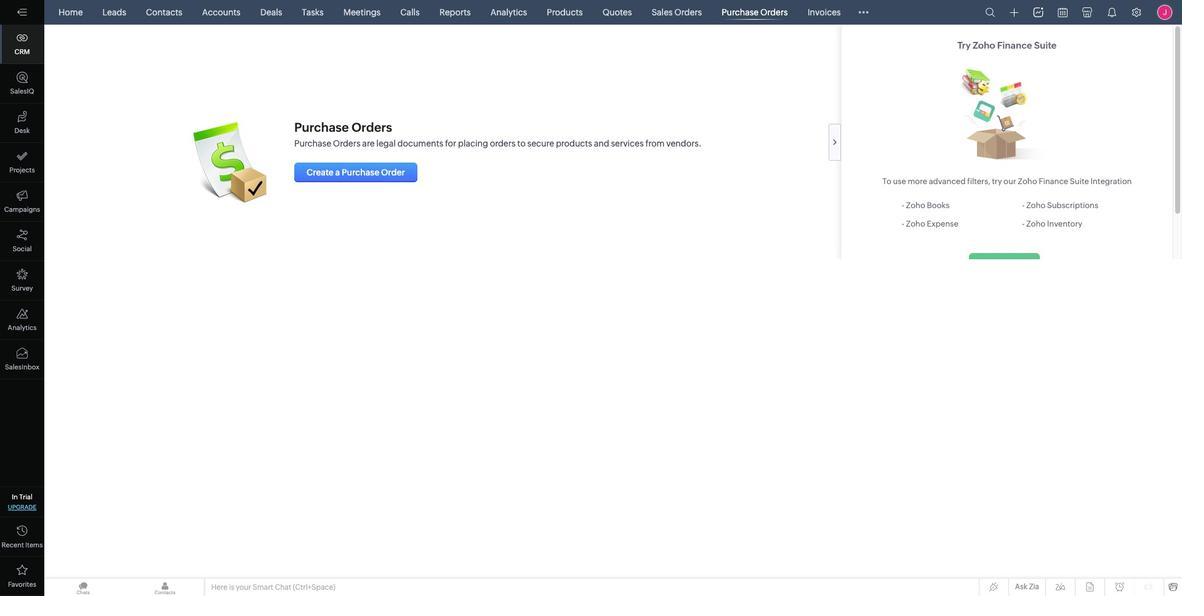 Task type: locate. For each thing, give the bounding box(es) containing it.
purchase
[[722, 7, 759, 17]]

campaigns
[[4, 206, 40, 213]]

favorites
[[8, 581, 36, 588]]

ask
[[1015, 583, 1028, 591]]

analytics up salesinbox link
[[8, 324, 37, 331]]

chats image
[[44, 579, 122, 596]]

0 horizontal spatial analytics link
[[0, 301, 44, 340]]

tasks
[[302, 7, 324, 17]]

projects link
[[0, 143, 44, 182]]

accounts link
[[197, 0, 246, 25]]

orders for sales orders
[[675, 7, 702, 17]]

analytics right the reports link
[[491, 7, 527, 17]]

meetings
[[343, 7, 381, 17]]

configure settings image
[[1132, 7, 1142, 17]]

0 vertical spatial analytics link
[[486, 0, 532, 25]]

analytics link down 'survey'
[[0, 301, 44, 340]]

1 vertical spatial analytics
[[8, 324, 37, 331]]

orders right sales
[[675, 7, 702, 17]]

2 orders from the left
[[761, 7, 788, 17]]

upgrade
[[8, 504, 37, 511]]

ask zia
[[1015, 583, 1040, 591]]

1 vertical spatial analytics link
[[0, 301, 44, 340]]

1 horizontal spatial orders
[[761, 7, 788, 17]]

invoices link
[[803, 0, 846, 25]]

quotes link
[[598, 0, 637, 25]]

crm
[[15, 48, 30, 55]]

0 horizontal spatial orders
[[675, 7, 702, 17]]

leads link
[[98, 0, 131, 25]]

accounts
[[202, 7, 241, 17]]

sales orders
[[652, 7, 702, 17]]

sales motivator image
[[1034, 7, 1044, 17]]

home
[[59, 7, 83, 17]]

desk link
[[0, 103, 44, 143]]

analytics link
[[486, 0, 532, 25], [0, 301, 44, 340]]

survey link
[[0, 261, 44, 301]]

quick actions image
[[1010, 8, 1019, 17]]

0 vertical spatial analytics
[[491, 7, 527, 17]]

desk
[[14, 127, 30, 134]]

items
[[25, 541, 43, 549]]

products
[[547, 7, 583, 17]]

trial
[[19, 493, 32, 501]]

recent items
[[2, 541, 43, 549]]

contacts image
[[126, 579, 204, 596]]

sales
[[652, 7, 673, 17]]

contacts
[[146, 7, 182, 17]]

in trial upgrade
[[8, 493, 37, 511]]

salesinbox link
[[0, 340, 44, 379]]

salesiq
[[10, 87, 34, 95]]

1 orders from the left
[[675, 7, 702, 17]]

orders right purchase
[[761, 7, 788, 17]]

analytics
[[491, 7, 527, 17], [8, 324, 37, 331]]

crm link
[[0, 25, 44, 64]]

analytics link right the reports link
[[486, 0, 532, 25]]

search image
[[986, 7, 995, 17]]

1 horizontal spatial analytics
[[491, 7, 527, 17]]

orders
[[675, 7, 702, 17], [761, 7, 788, 17]]

meetings link
[[339, 0, 386, 25]]

purchase orders link
[[717, 0, 793, 25]]

deals link
[[255, 0, 287, 25]]

invoices
[[808, 7, 841, 17]]

orders for purchase orders
[[761, 7, 788, 17]]



Task type: describe. For each thing, give the bounding box(es) containing it.
quotes
[[603, 7, 632, 17]]

recent
[[2, 541, 24, 549]]

calls
[[400, 7, 420, 17]]

products link
[[542, 0, 588, 25]]

in
[[12, 493, 18, 501]]

(ctrl+space)
[[293, 583, 335, 592]]

deals
[[260, 7, 282, 17]]

marketplace image
[[1083, 7, 1092, 17]]

contacts link
[[141, 0, 187, 25]]

your
[[236, 583, 251, 592]]

here is your smart chat (ctrl+space)
[[211, 583, 335, 592]]

notifications image
[[1107, 7, 1117, 17]]

purchase orders
[[722, 7, 788, 17]]

here
[[211, 583, 228, 592]]

leads
[[103, 7, 126, 17]]

campaigns link
[[0, 182, 44, 222]]

salesinbox
[[5, 363, 39, 371]]

reports link
[[435, 0, 476, 25]]

tasks link
[[297, 0, 329, 25]]

social link
[[0, 222, 44, 261]]

calls link
[[395, 0, 425, 25]]

reports
[[440, 7, 471, 17]]

salesiq link
[[0, 64, 44, 103]]

projects
[[9, 166, 35, 174]]

smart
[[253, 583, 273, 592]]

survey
[[11, 285, 33, 292]]

is
[[229, 583, 234, 592]]

zia
[[1029, 583, 1040, 591]]

social
[[13, 245, 32, 252]]

home link
[[54, 0, 88, 25]]

calendar image
[[1058, 7, 1068, 17]]

1 horizontal spatial analytics link
[[486, 0, 532, 25]]

chat
[[275, 583, 291, 592]]

0 horizontal spatial analytics
[[8, 324, 37, 331]]

sales orders link
[[647, 0, 707, 25]]



Task type: vqa. For each thing, say whether or not it's contained in the screenshot.
Ecommerce
no



